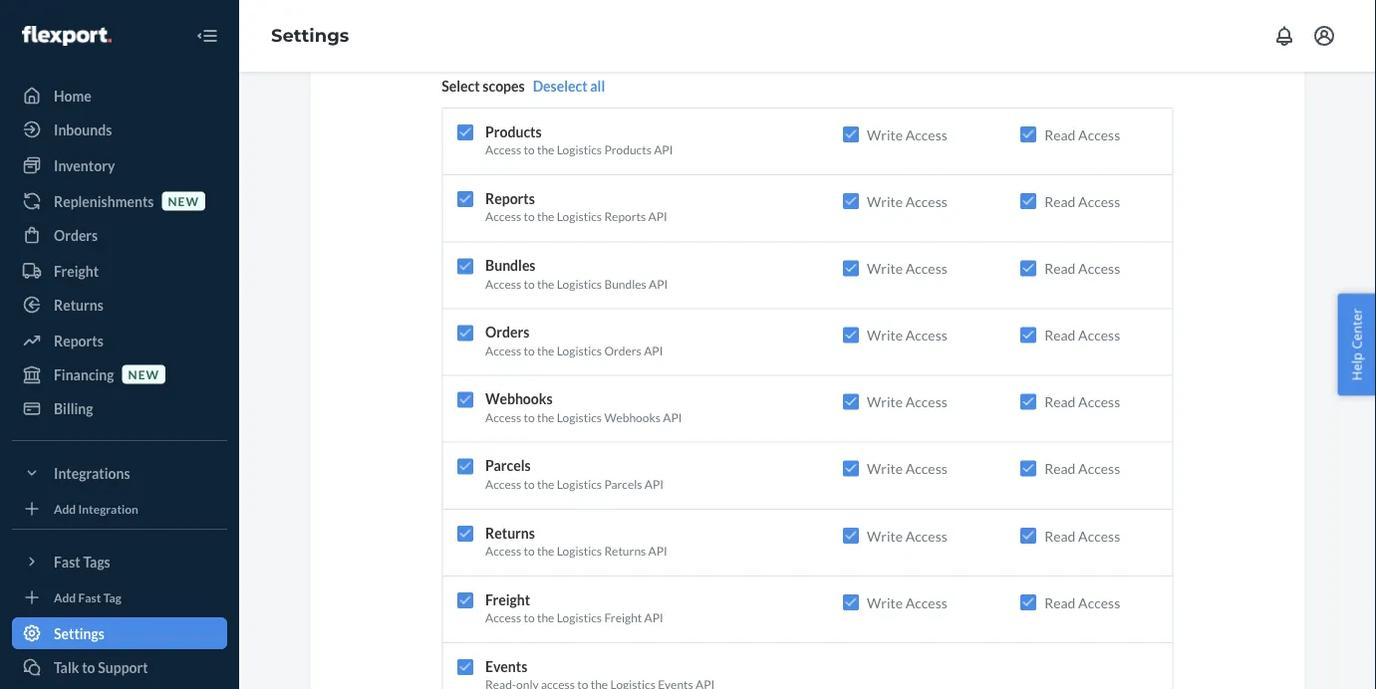 Task type: locate. For each thing, give the bounding box(es) containing it.
open notifications image
[[1273, 24, 1297, 48]]

logistics inside products access to the logistics products api
[[557, 143, 602, 157]]

freight
[[54, 263, 99, 280], [485, 591, 530, 608], [604, 611, 642, 625]]

returns down freight link
[[54, 296, 103, 313]]

to inside reports access to the logistics reports api
[[524, 209, 535, 224]]

bundles
[[485, 257, 536, 274], [604, 276, 647, 291]]

flexport logo image
[[22, 26, 111, 46]]

new up the orders link
[[168, 194, 199, 208]]

logistics
[[557, 143, 602, 157], [557, 209, 602, 224], [557, 276, 602, 291], [557, 343, 602, 358], [557, 410, 602, 425], [557, 477, 602, 492], [557, 544, 602, 558], [557, 611, 602, 625]]

0 vertical spatial products
[[485, 123, 542, 140]]

1 horizontal spatial new
[[168, 194, 199, 208]]

2 write access from the top
[[867, 193, 948, 210]]

1 vertical spatial freight
[[485, 591, 530, 608]]

read access for webhooks
[[1045, 394, 1120, 411]]

deselect all button
[[533, 76, 605, 96]]

to right the 'talk'
[[82, 659, 95, 676]]

2 read from the top
[[1045, 193, 1076, 210]]

3 the from the top
[[537, 276, 554, 291]]

write for products
[[867, 126, 903, 143]]

0 horizontal spatial parcels
[[485, 458, 531, 475]]

inventory
[[54, 157, 115, 174]]

webhooks down orders access to the logistics orders api
[[485, 391, 553, 408]]

write access for products
[[867, 126, 948, 143]]

fast
[[54, 554, 80, 571], [78, 590, 101, 605]]

talk to support button
[[12, 652, 227, 684]]

parcels access to the logistics parcels api
[[485, 458, 664, 492]]

2 vertical spatial returns
[[604, 544, 646, 558]]

fast inside "link"
[[78, 590, 101, 605]]

add left integration
[[54, 502, 76, 516]]

write
[[867, 126, 903, 143], [867, 193, 903, 210], [867, 260, 903, 277], [867, 327, 903, 344], [867, 394, 903, 411], [867, 461, 903, 478], [867, 528, 903, 544], [867, 594, 903, 611]]

access inside parcels access to the logistics parcels api
[[485, 477, 521, 492]]

reports up bundles access to the logistics bundles api
[[604, 209, 646, 224]]

write for reports
[[867, 193, 903, 210]]

logistics up orders access to the logistics orders api
[[557, 276, 602, 291]]

5 write from the top
[[867, 394, 903, 411]]

api for webhooks
[[663, 410, 682, 425]]

write access for reports
[[867, 193, 948, 210]]

fast left tag
[[78, 590, 101, 605]]

settings link
[[271, 25, 349, 46], [12, 618, 227, 650]]

8 write from the top
[[867, 594, 903, 611]]

None checkbox
[[457, 125, 473, 141], [843, 127, 859, 143], [843, 194, 859, 209], [1021, 194, 1037, 209], [457, 258, 473, 274], [457, 325, 473, 341], [843, 327, 859, 343], [1021, 327, 1037, 343], [843, 461, 859, 477], [457, 526, 473, 542], [843, 528, 859, 544], [457, 593, 473, 609], [843, 595, 859, 611], [457, 660, 473, 676], [457, 125, 473, 141], [843, 127, 859, 143], [843, 194, 859, 209], [1021, 194, 1037, 209], [457, 258, 473, 274], [457, 325, 473, 341], [843, 327, 859, 343], [1021, 327, 1037, 343], [843, 461, 859, 477], [457, 526, 473, 542], [843, 528, 859, 544], [457, 593, 473, 609], [843, 595, 859, 611], [457, 660, 473, 676]]

the up bundles access to the logistics bundles api
[[537, 209, 554, 224]]

logistics inside returns access to the logistics returns api
[[557, 544, 602, 558]]

access inside returns access to the logistics returns api
[[485, 544, 521, 558]]

4 write access from the top
[[867, 327, 948, 344]]

to inside products access to the logistics products api
[[524, 143, 535, 157]]

freight down returns access to the logistics returns api
[[604, 611, 642, 625]]

8 the from the top
[[537, 611, 554, 625]]

to for returns
[[524, 544, 535, 558]]

api inside orders access to the logistics orders api
[[644, 343, 663, 358]]

products access to the logistics products api
[[485, 123, 673, 157]]

2 write from the top
[[867, 193, 903, 210]]

2 vertical spatial reports
[[54, 332, 103, 349]]

3 write from the top
[[867, 260, 903, 277]]

the up freight access to the logistics freight api on the bottom of the page
[[537, 544, 554, 558]]

write access for bundles
[[867, 260, 948, 277]]

the inside webhooks access to the logistics webhooks api
[[537, 410, 554, 425]]

bundles down reports access to the logistics reports api
[[485, 257, 536, 274]]

2 the from the top
[[537, 209, 554, 224]]

logistics inside reports access to the logistics reports api
[[557, 209, 602, 224]]

the up returns access to the logistics returns api
[[537, 477, 554, 492]]

to up returns access to the logistics returns api
[[524, 477, 535, 492]]

to inside returns access to the logistics returns api
[[524, 544, 535, 558]]

bundles up orders access to the logistics orders api
[[604, 276, 647, 291]]

products
[[485, 123, 542, 140], [604, 143, 652, 157]]

api inside reports access to the logistics reports api
[[648, 209, 667, 224]]

1 horizontal spatial settings link
[[271, 25, 349, 46]]

the inside reports access to the logistics reports api
[[537, 209, 554, 224]]

access inside orders access to the logistics orders api
[[485, 343, 521, 358]]

parcels up returns access to the logistics returns api
[[604, 477, 642, 492]]

api for reports
[[648, 209, 667, 224]]

1 vertical spatial settings link
[[12, 618, 227, 650]]

1 write access from the top
[[867, 126, 948, 143]]

6 the from the top
[[537, 477, 554, 492]]

access inside products access to the logistics products api
[[485, 143, 521, 157]]

logistics up webhooks access to the logistics webhooks api on the bottom of the page
[[557, 343, 602, 358]]

read access for products
[[1045, 126, 1120, 143]]

2 logistics from the top
[[557, 209, 602, 224]]

2 horizontal spatial returns
[[604, 544, 646, 558]]

the inside bundles access to the logistics bundles api
[[537, 276, 554, 291]]

freight up events
[[485, 591, 530, 608]]

6 write access from the top
[[867, 461, 948, 478]]

7 logistics from the top
[[557, 544, 602, 558]]

reports access to the logistics reports api
[[485, 190, 667, 224]]

1 vertical spatial webhooks
[[604, 410, 661, 425]]

1 read access from the top
[[1045, 126, 1120, 143]]

2 vertical spatial orders
[[604, 343, 642, 358]]

returns access to the logistics returns api
[[485, 525, 667, 558]]

new down reports link
[[128, 367, 160, 382]]

5 the from the top
[[537, 410, 554, 425]]

1 logistics from the top
[[557, 143, 602, 157]]

access
[[906, 126, 948, 143], [1078, 126, 1120, 143], [485, 143, 521, 157], [906, 193, 948, 210], [1078, 193, 1120, 210], [485, 209, 521, 224], [906, 260, 948, 277], [1078, 260, 1120, 277], [485, 276, 521, 291], [906, 327, 948, 344], [1078, 327, 1120, 344], [485, 343, 521, 358], [906, 394, 948, 411], [1078, 394, 1120, 411], [485, 410, 521, 425], [906, 461, 948, 478], [1078, 461, 1120, 478], [485, 477, 521, 492], [906, 528, 948, 544], [1078, 528, 1120, 544], [485, 544, 521, 558], [906, 594, 948, 611], [1078, 594, 1120, 611], [485, 611, 521, 625]]

read access
[[1045, 126, 1120, 143], [1045, 193, 1120, 210], [1045, 260, 1120, 277], [1045, 327, 1120, 344], [1045, 394, 1120, 411], [1045, 461, 1120, 478], [1045, 528, 1120, 544], [1045, 594, 1120, 611]]

read access for orders
[[1045, 327, 1120, 344]]

0 horizontal spatial orders
[[54, 227, 98, 244]]

logistics up reports access to the logistics reports api
[[557, 143, 602, 157]]

1 write from the top
[[867, 126, 903, 143]]

new for financing
[[128, 367, 160, 382]]

to inside webhooks access to the logistics webhooks api
[[524, 410, 535, 425]]

to inside bundles access to the logistics bundles api
[[524, 276, 535, 291]]

6 read access from the top
[[1045, 461, 1120, 478]]

0 vertical spatial new
[[168, 194, 199, 208]]

write for parcels
[[867, 461, 903, 478]]

read for products
[[1045, 126, 1076, 143]]

0 vertical spatial settings link
[[271, 25, 349, 46]]

to inside button
[[82, 659, 95, 676]]

to inside freight access to the logistics freight api
[[524, 611, 535, 625]]

reports down products access to the logistics products api
[[485, 190, 535, 207]]

orders up webhooks access to the logistics webhooks api on the bottom of the page
[[604, 343, 642, 358]]

logistics inside webhooks access to the logistics webhooks api
[[557, 410, 602, 425]]

1 horizontal spatial orders
[[485, 324, 529, 341]]

products down scopes
[[485, 123, 542, 140]]

3 read access from the top
[[1045, 260, 1120, 277]]

freight link
[[12, 255, 227, 287]]

logistics up returns access to the logistics returns api
[[557, 477, 602, 492]]

2 horizontal spatial orders
[[604, 343, 642, 358]]

freight up returns link
[[54, 263, 99, 280]]

1 read from the top
[[1045, 126, 1076, 143]]

reports
[[485, 190, 535, 207], [604, 209, 646, 224], [54, 332, 103, 349]]

help
[[1348, 353, 1366, 381]]

returns up freight access to the logistics freight api on the bottom of the page
[[604, 544, 646, 558]]

1 add from the top
[[54, 502, 76, 516]]

orders for orders access to the logistics orders api
[[485, 324, 529, 341]]

0 vertical spatial reports
[[485, 190, 535, 207]]

read for reports
[[1045, 193, 1076, 210]]

the
[[537, 143, 554, 157], [537, 209, 554, 224], [537, 276, 554, 291], [537, 343, 554, 358], [537, 410, 554, 425], [537, 477, 554, 492], [537, 544, 554, 558], [537, 611, 554, 625]]

add inside "link"
[[54, 590, 76, 605]]

logistics for parcels
[[557, 477, 602, 492]]

6 write from the top
[[867, 461, 903, 478]]

the down returns access to the logistics returns api
[[537, 611, 554, 625]]

7 read from the top
[[1045, 528, 1076, 544]]

read for webhooks
[[1045, 394, 1076, 411]]

7 write access from the top
[[867, 528, 948, 544]]

new
[[168, 194, 199, 208], [128, 367, 160, 382]]

8 logistics from the top
[[557, 611, 602, 625]]

fast left tags
[[54, 554, 80, 571]]

to up orders access to the logistics orders api
[[524, 276, 535, 291]]

0 vertical spatial add
[[54, 502, 76, 516]]

1 horizontal spatial freight
[[485, 591, 530, 608]]

0 vertical spatial fast
[[54, 554, 80, 571]]

orders down bundles access to the logistics bundles api
[[485, 324, 529, 341]]

all
[[590, 77, 605, 94]]

help center button
[[1338, 294, 1376, 396]]

4 logistics from the top
[[557, 343, 602, 358]]

2 read access from the top
[[1045, 193, 1120, 210]]

webhooks access to the logistics webhooks api
[[485, 391, 682, 425]]

bundles access to the logistics bundles api
[[485, 257, 668, 291]]

2 horizontal spatial reports
[[604, 209, 646, 224]]

orders for orders
[[54, 227, 98, 244]]

api for products
[[654, 143, 673, 157]]

inbounds link
[[12, 114, 227, 145]]

8 read from the top
[[1045, 594, 1076, 611]]

the up webhooks access to the logistics webhooks api on the bottom of the page
[[537, 343, 554, 358]]

3 logistics from the top
[[557, 276, 602, 291]]

1 horizontal spatial parcels
[[604, 477, 642, 492]]

to
[[524, 143, 535, 157], [524, 209, 535, 224], [524, 276, 535, 291], [524, 343, 535, 358], [524, 410, 535, 425], [524, 477, 535, 492], [524, 544, 535, 558], [524, 611, 535, 625], [82, 659, 95, 676]]

6 read from the top
[[1045, 461, 1076, 478]]

the for freight
[[537, 611, 554, 625]]

1 horizontal spatial reports
[[485, 190, 535, 207]]

0 horizontal spatial returns
[[54, 296, 103, 313]]

logistics up freight access to the logistics freight api on the bottom of the page
[[557, 544, 602, 558]]

read access for reports
[[1045, 193, 1120, 210]]

open account menu image
[[1312, 24, 1336, 48]]

to up freight access to the logistics freight api on the bottom of the page
[[524, 544, 535, 558]]

1 vertical spatial reports
[[604, 209, 646, 224]]

add
[[54, 502, 76, 516], [54, 590, 76, 605]]

to up bundles access to the logistics bundles api
[[524, 209, 535, 224]]

the up parcels access to the logistics parcels api on the bottom of page
[[537, 410, 554, 425]]

api for freight
[[644, 611, 663, 625]]

the inside products access to the logistics products api
[[537, 143, 554, 157]]

add down fast tags
[[54, 590, 76, 605]]

logistics inside parcels access to the logistics parcels api
[[557, 477, 602, 492]]

returns link
[[12, 289, 227, 321]]

1 horizontal spatial bundles
[[604, 276, 647, 291]]

5 read access from the top
[[1045, 394, 1120, 411]]

2 horizontal spatial freight
[[604, 611, 642, 625]]

write access
[[867, 126, 948, 143], [867, 193, 948, 210], [867, 260, 948, 277], [867, 327, 948, 344], [867, 394, 948, 411], [867, 461, 948, 478], [867, 528, 948, 544], [867, 594, 948, 611]]

1 horizontal spatial returns
[[485, 525, 535, 541]]

logistics inside orders access to the logistics orders api
[[557, 343, 602, 358]]

api inside returns access to the logistics returns api
[[648, 544, 667, 558]]

returns down parcels access to the logistics parcels api on the bottom of page
[[485, 525, 535, 541]]

logistics up bundles access to the logistics bundles api
[[557, 209, 602, 224]]

add for add fast tag
[[54, 590, 76, 605]]

orders down the replenishments
[[54, 227, 98, 244]]

parcels down webhooks access to the logistics webhooks api on the bottom of the page
[[485, 458, 531, 475]]

help center
[[1348, 309, 1366, 381]]

3 read from the top
[[1045, 260, 1076, 277]]

the up reports access to the logistics reports api
[[537, 143, 554, 157]]

7 the from the top
[[537, 544, 554, 558]]

0 horizontal spatial webhooks
[[485, 391, 553, 408]]

api inside webhooks access to the logistics webhooks api
[[663, 410, 682, 425]]

1 vertical spatial returns
[[485, 525, 535, 541]]

api inside parcels access to the logistics parcels api
[[645, 477, 664, 492]]

read
[[1045, 126, 1076, 143], [1045, 193, 1076, 210], [1045, 260, 1076, 277], [1045, 327, 1076, 344], [1045, 394, 1076, 411], [1045, 461, 1076, 478], [1045, 528, 1076, 544], [1045, 594, 1076, 611]]

0 vertical spatial settings
[[271, 25, 349, 46]]

the inside parcels access to the logistics parcels api
[[537, 477, 554, 492]]

to for webhooks
[[524, 410, 535, 425]]

add fast tag
[[54, 590, 121, 605]]

write for freight
[[867, 594, 903, 611]]

returns
[[54, 296, 103, 313], [485, 525, 535, 541], [604, 544, 646, 558]]

0 vertical spatial parcels
[[485, 458, 531, 475]]

5 logistics from the top
[[557, 410, 602, 425]]

to up parcels access to the logistics parcels api on the bottom of page
[[524, 410, 535, 425]]

logistics for products
[[557, 143, 602, 157]]

logistics inside bundles access to the logistics bundles api
[[557, 276, 602, 291]]

api inside products access to the logistics products api
[[654, 143, 673, 157]]

write access for freight
[[867, 594, 948, 611]]

webhooks up parcels access to the logistics parcels api on the bottom of page
[[604, 410, 661, 425]]

0 horizontal spatial reports
[[54, 332, 103, 349]]

webhooks
[[485, 391, 553, 408], [604, 410, 661, 425]]

0 vertical spatial orders
[[54, 227, 98, 244]]

api inside bundles access to the logistics bundles api
[[649, 276, 668, 291]]

1 vertical spatial add
[[54, 590, 76, 605]]

logistics for webhooks
[[557, 410, 602, 425]]

1 vertical spatial bundles
[[604, 276, 647, 291]]

products down "all"
[[604, 143, 652, 157]]

1 vertical spatial orders
[[485, 324, 529, 341]]

1 the from the top
[[537, 143, 554, 157]]

0 horizontal spatial freight
[[54, 263, 99, 280]]

write for orders
[[867, 327, 903, 344]]

0 horizontal spatial new
[[128, 367, 160, 382]]

8 write access from the top
[[867, 594, 948, 611]]

4 read from the top
[[1045, 327, 1076, 344]]

api for orders
[[644, 343, 663, 358]]

0 vertical spatial webhooks
[[485, 391, 553, 408]]

0 vertical spatial bundles
[[485, 257, 536, 274]]

4 read access from the top
[[1045, 327, 1120, 344]]

add for add integration
[[54, 502, 76, 516]]

2 add from the top
[[54, 590, 76, 605]]

to for bundles
[[524, 276, 535, 291]]

the inside freight access to the logistics freight api
[[537, 611, 554, 625]]

center
[[1348, 309, 1366, 349]]

the inside returns access to the logistics returns api
[[537, 544, 554, 558]]

to up webhooks access to the logistics webhooks api on the bottom of the page
[[524, 343, 535, 358]]

api
[[654, 143, 673, 157], [648, 209, 667, 224], [649, 276, 668, 291], [644, 343, 663, 358], [663, 410, 682, 425], [645, 477, 664, 492], [648, 544, 667, 558], [644, 611, 663, 625]]

7 write from the top
[[867, 528, 903, 544]]

to inside orders access to the logistics orders api
[[524, 343, 535, 358]]

4 write from the top
[[867, 327, 903, 344]]

logistics inside freight access to the logistics freight api
[[557, 611, 602, 625]]

talk to support
[[54, 659, 148, 676]]

5 read from the top
[[1045, 394, 1076, 411]]

to down select scopes deselect all
[[524, 143, 535, 157]]

parcels
[[485, 458, 531, 475], [604, 477, 642, 492]]

returns for returns access to the logistics returns api
[[485, 525, 535, 541]]

1 vertical spatial products
[[604, 143, 652, 157]]

8 read access from the top
[[1045, 594, 1120, 611]]

freight for freight access to the logistics freight api
[[485, 591, 530, 608]]

1 vertical spatial fast
[[78, 590, 101, 605]]

reports up financing
[[54, 332, 103, 349]]

1 vertical spatial new
[[128, 367, 160, 382]]

orders
[[54, 227, 98, 244], [485, 324, 529, 341], [604, 343, 642, 358]]

write for webhooks
[[867, 394, 903, 411]]

the for bundles
[[537, 276, 554, 291]]

2 vertical spatial freight
[[604, 611, 642, 625]]

6 logistics from the top
[[557, 477, 602, 492]]

logistics down returns access to the logistics returns api
[[557, 611, 602, 625]]

the inside orders access to the logistics orders api
[[537, 343, 554, 358]]

0 horizontal spatial settings
[[54, 625, 105, 642]]

None checkbox
[[1021, 127, 1037, 143], [457, 192, 473, 207], [843, 260, 859, 276], [1021, 260, 1037, 276], [457, 392, 473, 408], [843, 394, 859, 410], [1021, 394, 1037, 410], [457, 459, 473, 475], [1021, 461, 1037, 477], [1021, 528, 1037, 544], [1021, 595, 1037, 611], [1021, 127, 1037, 143], [457, 192, 473, 207], [843, 260, 859, 276], [1021, 260, 1037, 276], [457, 392, 473, 408], [843, 394, 859, 410], [1021, 394, 1037, 410], [457, 459, 473, 475], [1021, 461, 1037, 477], [1021, 528, 1037, 544], [1021, 595, 1037, 611]]

7 read access from the top
[[1045, 528, 1120, 544]]

0 vertical spatial returns
[[54, 296, 103, 313]]

billing
[[54, 400, 93, 417]]

5 write access from the top
[[867, 394, 948, 411]]

logistics up parcels access to the logistics parcels api on the bottom of page
[[557, 410, 602, 425]]

4 the from the top
[[537, 343, 554, 358]]

the up orders access to the logistics orders api
[[537, 276, 554, 291]]

integrations button
[[12, 457, 227, 489]]

to for products
[[524, 143, 535, 157]]

to inside parcels access to the logistics parcels api
[[524, 477, 535, 492]]

0 vertical spatial freight
[[54, 263, 99, 280]]

settings
[[271, 25, 349, 46], [54, 625, 105, 642]]

returns for returns
[[54, 296, 103, 313]]

3 write access from the top
[[867, 260, 948, 277]]

1 horizontal spatial webhooks
[[604, 410, 661, 425]]

to up events
[[524, 611, 535, 625]]

api inside freight access to the logistics freight api
[[644, 611, 663, 625]]



Task type: describe. For each thing, give the bounding box(es) containing it.
fast tags
[[54, 554, 110, 571]]

reports for reports
[[54, 332, 103, 349]]

tags
[[83, 554, 110, 571]]

read for bundles
[[1045, 260, 1076, 277]]

1 vertical spatial settings
[[54, 625, 105, 642]]

inbounds
[[54, 121, 112, 138]]

fast tags button
[[12, 546, 227, 578]]

read for freight
[[1045, 594, 1076, 611]]

support
[[98, 659, 148, 676]]

0 horizontal spatial bundles
[[485, 257, 536, 274]]

integrations
[[54, 465, 130, 482]]

write for returns
[[867, 528, 903, 544]]

home link
[[12, 80, 227, 112]]

to for orders
[[524, 343, 535, 358]]

logistics for orders
[[557, 343, 602, 358]]

1 horizontal spatial settings
[[271, 25, 349, 46]]

billing link
[[12, 393, 227, 425]]

select
[[442, 77, 480, 94]]

to for freight
[[524, 611, 535, 625]]

access inside bundles access to the logistics bundles api
[[485, 276, 521, 291]]

0 horizontal spatial settings link
[[12, 618, 227, 650]]

read access for parcels
[[1045, 461, 1120, 478]]

1 vertical spatial parcels
[[604, 477, 642, 492]]

the for products
[[537, 143, 554, 157]]

logistics for freight
[[557, 611, 602, 625]]

orders access to the logistics orders api
[[485, 324, 663, 358]]

api for bundles
[[649, 276, 668, 291]]

logistics for returns
[[557, 544, 602, 558]]

the for orders
[[537, 343, 554, 358]]

fast inside dropdown button
[[54, 554, 80, 571]]

api for parcels
[[645, 477, 664, 492]]

the for webhooks
[[537, 410, 554, 425]]

freight access to the logistics freight api
[[485, 591, 663, 625]]

select scopes deselect all
[[442, 77, 605, 94]]

to for parcels
[[524, 477, 535, 492]]

freight for freight
[[54, 263, 99, 280]]

access inside reports access to the logistics reports api
[[485, 209, 521, 224]]

inventory link
[[12, 149, 227, 181]]

read for returns
[[1045, 528, 1076, 544]]

logistics for bundles
[[557, 276, 602, 291]]

access inside freight access to the logistics freight api
[[485, 611, 521, 625]]

add integration link
[[12, 497, 227, 521]]

new for replenishments
[[168, 194, 199, 208]]

to for reports
[[524, 209, 535, 224]]

read access for freight
[[1045, 594, 1120, 611]]

write access for webhooks
[[867, 394, 948, 411]]

1 horizontal spatial products
[[604, 143, 652, 157]]

deselect
[[533, 77, 588, 94]]

write access for returns
[[867, 528, 948, 544]]

write access for orders
[[867, 327, 948, 344]]

talk
[[54, 659, 79, 676]]

add fast tag link
[[12, 586, 227, 610]]

financing
[[54, 366, 114, 383]]

reports link
[[12, 325, 227, 357]]

add integration
[[54, 502, 138, 516]]

reports for reports access to the logistics reports api
[[485, 190, 535, 207]]

integration
[[78, 502, 138, 516]]

write access for parcels
[[867, 461, 948, 478]]

write for bundles
[[867, 260, 903, 277]]

logistics for reports
[[557, 209, 602, 224]]

home
[[54, 87, 92, 104]]

close navigation image
[[195, 24, 219, 48]]

replenishments
[[54, 193, 154, 210]]

0 horizontal spatial products
[[485, 123, 542, 140]]

read for parcels
[[1045, 461, 1076, 478]]

the for parcels
[[537, 477, 554, 492]]

read access for returns
[[1045, 528, 1120, 544]]

api for returns
[[648, 544, 667, 558]]

read for orders
[[1045, 327, 1076, 344]]

events
[[485, 658, 527, 675]]

access inside webhooks access to the logistics webhooks api
[[485, 410, 521, 425]]

orders link
[[12, 219, 227, 251]]

the for returns
[[537, 544, 554, 558]]

tag
[[103, 590, 121, 605]]

scopes
[[483, 77, 525, 94]]

the for reports
[[537, 209, 554, 224]]

read access for bundles
[[1045, 260, 1120, 277]]



Task type: vqa. For each thing, say whether or not it's contained in the screenshot.
Write Access related to Freight
yes



